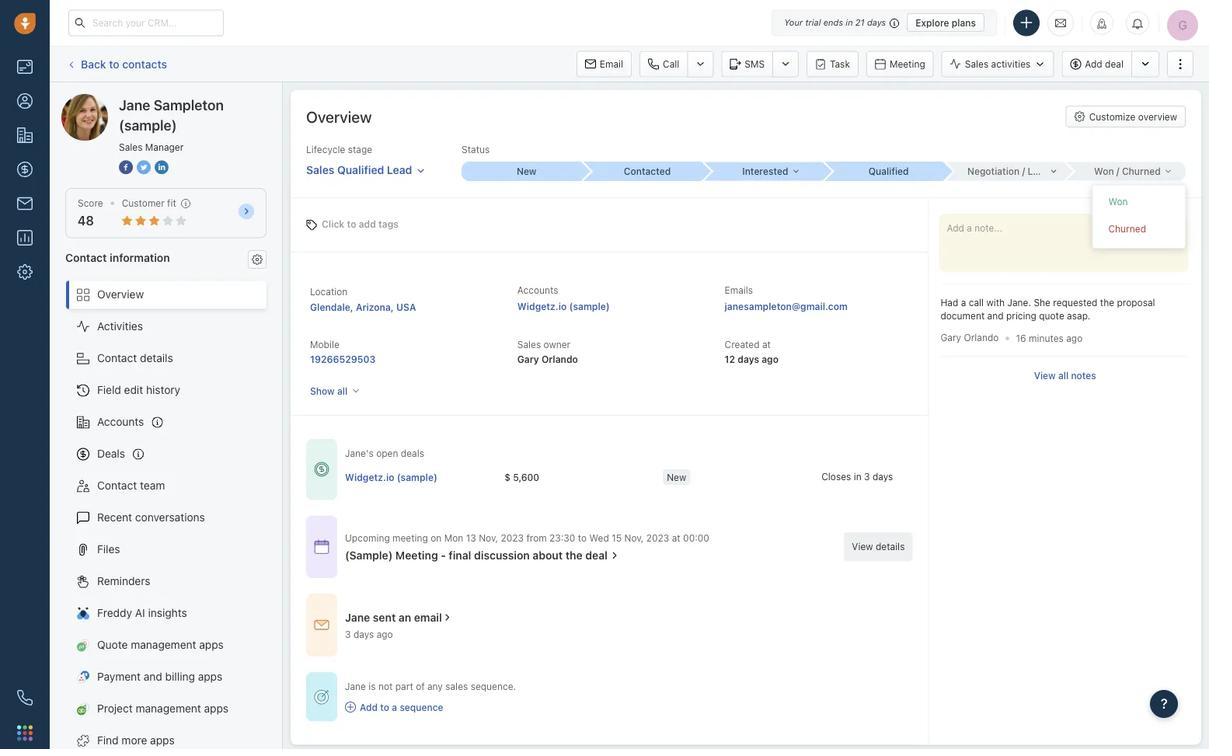 Task type: vqa. For each thing, say whether or not it's contained in the screenshot.
1st the + Add task from the top of the page
no



Task type: locate. For each thing, give the bounding box(es) containing it.
1 / from the left
[[1023, 166, 1025, 177]]

meeting down meeting
[[396, 549, 438, 562]]

1 vertical spatial orlando
[[542, 354, 578, 365]]

details inside view details link
[[876, 541, 905, 552]]

0 vertical spatial at
[[762, 339, 771, 350]]

container_wx8msf4aqz5i3rn1 image right an
[[442, 612, 453, 623]]

ago
[[1067, 333, 1083, 343], [762, 354, 779, 365], [377, 629, 393, 640]]

a inside had a call with jane. she requested the proposal document and pricing quote asap.
[[961, 297, 966, 308]]

days down sent
[[354, 629, 374, 640]]

and inside had a call with jane. she requested the proposal document and pricing quote asap.
[[988, 311, 1004, 322]]

1 vertical spatial container_wx8msf4aqz5i3rn1 image
[[609, 550, 620, 561]]

container_wx8msf4aqz5i3rn1 image left 3 days ago
[[314, 618, 330, 633]]

ends
[[824, 17, 843, 28]]

meeting down explore on the top right of the page
[[890, 59, 926, 70]]

won / churned button
[[1065, 162, 1186, 181]]

0 horizontal spatial and
[[144, 670, 162, 683]]

to left wed
[[578, 532, 587, 543]]

a left call
[[961, 297, 966, 308]]

1 horizontal spatial at
[[762, 339, 771, 350]]

phone element
[[9, 682, 40, 714]]

1 horizontal spatial meeting
[[890, 59, 926, 70]]

freddy
[[97, 607, 132, 620]]

(sample) inside 'link'
[[397, 471, 438, 482]]

row
[[345, 461, 980, 493]]

overview up the activities
[[97, 288, 144, 301]]

1 vertical spatial overview
[[97, 288, 144, 301]]

recent
[[97, 511, 132, 524]]

days right 21
[[867, 17, 886, 28]]

$
[[505, 471, 511, 482]]

call button
[[640, 51, 687, 77]]

the left the proposal on the right top of the page
[[1101, 297, 1115, 308]]

to left add
[[347, 219, 356, 230]]

view for view details
[[852, 541, 873, 552]]

1 vertical spatial details
[[876, 541, 905, 552]]

0 horizontal spatial /
[[1023, 166, 1025, 177]]

2 vertical spatial contact
[[97, 479, 137, 492]]

wed
[[590, 532, 609, 543]]

files
[[97, 543, 120, 556]]

1 horizontal spatial accounts
[[518, 285, 559, 296]]

(sample) up manager
[[176, 94, 220, 106]]

1 horizontal spatial 2023
[[647, 532, 670, 543]]

negotiation
[[968, 166, 1020, 177]]

click
[[322, 219, 345, 230]]

deal down wed
[[586, 549, 608, 562]]

interested
[[743, 166, 789, 177]]

2023 left 00:00
[[647, 532, 670, 543]]

1 vertical spatial won
[[1109, 196, 1128, 207]]

2 / from the left
[[1117, 166, 1120, 177]]

0 vertical spatial widgetz.io
[[518, 301, 567, 312]]

quote management apps
[[97, 639, 224, 651]]

2023 up discussion on the left
[[501, 532, 524, 543]]

upcoming meeting on mon 13 nov, 2023 from 23:30 to wed 15 nov, 2023 at 00:00
[[345, 532, 710, 543]]

overview
[[306, 107, 372, 126], [97, 288, 144, 301]]

1 horizontal spatial details
[[876, 541, 905, 552]]

sales up the facebook circled icon
[[119, 141, 143, 152]]

nov, right 15
[[625, 532, 644, 543]]

sales
[[965, 59, 989, 70], [119, 141, 143, 152], [306, 163, 335, 176], [518, 339, 541, 350]]

view details
[[852, 541, 905, 552]]

deal up customize
[[1105, 59, 1124, 70]]

0 vertical spatial meeting
[[890, 59, 926, 70]]

churned
[[1122, 166, 1161, 177], [1109, 223, 1147, 234]]

0 vertical spatial widgetz.io (sample) link
[[518, 301, 610, 312]]

ago down sent
[[377, 629, 393, 640]]

orlando down document
[[964, 332, 999, 343]]

1 vertical spatial all
[[337, 386, 348, 397]]

0 horizontal spatial view
[[852, 541, 873, 552]]

add inside button
[[1085, 59, 1103, 70]]

3 down jane sent an email
[[345, 629, 351, 640]]

apps
[[199, 639, 224, 651], [198, 670, 223, 683], [204, 702, 229, 715], [150, 734, 175, 747]]

widgetz.io
[[518, 301, 567, 312], [345, 471, 394, 482]]

1 horizontal spatial view
[[1034, 370, 1056, 381]]

1 vertical spatial meeting
[[396, 549, 438, 562]]

1 vertical spatial new
[[667, 471, 687, 482]]

janesampleton@gmail.com
[[725, 301, 848, 312]]

contact for contact information
[[65, 251, 107, 264]]

churned inside dropdown button
[[1122, 166, 1161, 177]]

container_wx8msf4aqz5i3rn1 image
[[314, 539, 330, 555], [442, 612, 453, 623], [314, 618, 330, 633], [314, 689, 330, 705], [345, 702, 356, 713]]

2 vertical spatial ago
[[377, 629, 393, 640]]

contact down 48 button
[[65, 251, 107, 264]]

jane left "is"
[[345, 681, 366, 692]]

0 horizontal spatial 3
[[345, 629, 351, 640]]

0 horizontal spatial details
[[140, 352, 173, 365]]

1 horizontal spatial widgetz.io
[[518, 301, 567, 312]]

management down the payment and billing apps
[[136, 702, 201, 715]]

0 vertical spatial ago
[[1067, 333, 1083, 343]]

widgetz.io (sample) link
[[518, 301, 610, 312], [345, 470, 438, 483]]

view down minutes
[[1034, 370, 1056, 381]]

0 horizontal spatial qualified
[[337, 163, 384, 176]]

add down "is"
[[360, 702, 378, 713]]

won inside dropdown button
[[1094, 166, 1114, 177]]

container_wx8msf4aqz5i3rn1 image left widgetz.io (sample)
[[314, 462, 330, 477]]

sent
[[373, 611, 396, 624]]

1 vertical spatial a
[[392, 702, 397, 713]]

and down with
[[988, 311, 1004, 322]]

sampleton
[[119, 94, 173, 106], [154, 96, 224, 113]]

call link
[[640, 51, 687, 77]]

won
[[1094, 166, 1114, 177], [1109, 196, 1128, 207]]

discussion
[[474, 549, 530, 562]]

management for project
[[136, 702, 201, 715]]

0 horizontal spatial accounts
[[97, 416, 144, 428]]

gary down accounts widgetz.io (sample)
[[518, 354, 539, 365]]

accounts up deals
[[97, 416, 144, 428]]

1 vertical spatial add
[[360, 702, 378, 713]]

apps for find more apps
[[150, 734, 175, 747]]

the
[[1101, 297, 1115, 308], [566, 549, 583, 562]]

back
[[81, 57, 106, 70]]

1 horizontal spatial nov,
[[625, 532, 644, 543]]

accounts widgetz.io (sample)
[[518, 285, 610, 312]]

days right closes
[[873, 471, 893, 482]]

1 horizontal spatial orlando
[[964, 332, 999, 343]]

0 vertical spatial 3
[[864, 471, 870, 482]]

19266529503 link
[[310, 354, 376, 365]]

jane's
[[345, 448, 374, 459]]

0 vertical spatial won
[[1094, 166, 1114, 177]]

customize overview
[[1090, 111, 1178, 122]]

days
[[867, 17, 886, 28], [738, 354, 759, 365], [873, 471, 893, 482], [354, 629, 374, 640]]

(sample) up owner on the left
[[569, 301, 610, 312]]

2 nov, from the left
[[625, 532, 644, 543]]

1 horizontal spatial deal
[[1105, 59, 1124, 70]]

/ for negotiation
[[1023, 166, 1025, 177]]

apps down the payment and billing apps
[[204, 702, 229, 715]]

1 horizontal spatial the
[[1101, 297, 1115, 308]]

ago down asap.
[[1067, 333, 1083, 343]]

ago right 12
[[762, 354, 779, 365]]

jane.
[[1008, 297, 1031, 308]]

from
[[527, 532, 547, 543]]

0 horizontal spatial container_wx8msf4aqz5i3rn1 image
[[314, 462, 330, 477]]

your
[[784, 17, 803, 28]]

0 vertical spatial in
[[846, 17, 853, 28]]

(sample) down deals
[[397, 471, 438, 482]]

jane sampleton (sample) up manager
[[119, 96, 224, 133]]

0 vertical spatial details
[[140, 352, 173, 365]]

1 horizontal spatial add
[[1085, 59, 1103, 70]]

orlando down owner on the left
[[542, 354, 578, 365]]

0 vertical spatial add
[[1085, 59, 1103, 70]]

container_wx8msf4aqz5i3rn1 image down 15
[[609, 550, 620, 561]]

0 vertical spatial gary
[[941, 332, 962, 343]]

0 horizontal spatial orlando
[[542, 354, 578, 365]]

notes
[[1071, 370, 1097, 381]]

quote
[[1039, 311, 1065, 322]]

1 horizontal spatial 3
[[864, 471, 870, 482]]

view details link
[[844, 533, 913, 561]]

all for show
[[337, 386, 348, 397]]

1 vertical spatial view
[[852, 541, 873, 552]]

sales left the activities
[[965, 59, 989, 70]]

won down won / churned dropdown button
[[1109, 196, 1128, 207]]

email image
[[1056, 17, 1066, 29]]

all right show
[[337, 386, 348, 397]]

widgetz.io up owner on the left
[[518, 301, 567, 312]]

2 horizontal spatial ago
[[1067, 333, 1083, 343]]

email
[[414, 611, 442, 624]]

details for contact details
[[140, 352, 173, 365]]

project
[[97, 702, 133, 715]]

1 vertical spatial ago
[[762, 354, 779, 365]]

1 horizontal spatial container_wx8msf4aqz5i3rn1 image
[[609, 550, 620, 561]]

1 horizontal spatial widgetz.io (sample) link
[[518, 301, 610, 312]]

widgetz.io down jane's
[[345, 471, 394, 482]]

minutes
[[1029, 333, 1064, 343]]

to down the 'not'
[[380, 702, 389, 713]]

had
[[941, 297, 959, 308]]

add up customize
[[1085, 59, 1103, 70]]

asap.
[[1067, 311, 1091, 322]]

1 vertical spatial deal
[[586, 549, 608, 562]]

facebook circled image
[[119, 159, 133, 175]]

trial
[[806, 17, 821, 28]]

details for view details
[[876, 541, 905, 552]]

she
[[1034, 297, 1051, 308]]

container_wx8msf4aqz5i3rn1 image left "is"
[[314, 689, 330, 705]]

a
[[961, 297, 966, 308], [392, 702, 397, 713]]

container_wx8msf4aqz5i3rn1 image
[[314, 462, 330, 477], [609, 550, 620, 561]]

nov, right 13
[[479, 532, 498, 543]]

0 horizontal spatial in
[[846, 17, 853, 28]]

contact down the activities
[[97, 352, 137, 365]]

0 horizontal spatial new
[[517, 166, 537, 177]]

0 horizontal spatial ago
[[377, 629, 393, 640]]

in right closes
[[854, 471, 862, 482]]

/ inside button
[[1023, 166, 1025, 177]]

accounts up owner on the left
[[518, 285, 559, 296]]

widgetz.io (sample) link down open
[[345, 470, 438, 483]]

with
[[987, 297, 1005, 308]]

days down created
[[738, 354, 759, 365]]

and left billing
[[144, 670, 162, 683]]

task
[[830, 59, 850, 70]]

edit
[[124, 384, 143, 396]]

0 horizontal spatial all
[[337, 386, 348, 397]]

call
[[663, 59, 680, 70]]

1 vertical spatial widgetz.io
[[345, 471, 394, 482]]

1 horizontal spatial gary
[[941, 332, 962, 343]]

19266529503
[[310, 354, 376, 365]]

container_wx8msf4aqz5i3rn1 image left add to a sequence
[[345, 702, 356, 713]]

0 vertical spatial view
[[1034, 370, 1056, 381]]

at right created
[[762, 339, 771, 350]]

qualified inside qualified link
[[869, 166, 909, 177]]

field edit history
[[97, 384, 180, 396]]

billing
[[165, 670, 195, 683]]

3 right closes
[[864, 471, 870, 482]]

ago for 3 days ago
[[377, 629, 393, 640]]

at
[[762, 339, 771, 350], [672, 532, 681, 543]]

0 vertical spatial accounts
[[518, 285, 559, 296]]

add deal
[[1085, 59, 1124, 70]]

to right back
[[109, 57, 119, 70]]

apps right more
[[150, 734, 175, 747]]

freshworks switcher image
[[17, 725, 33, 741]]

/ left lost
[[1023, 166, 1025, 177]]

a down the 'not'
[[392, 702, 397, 713]]

0 vertical spatial the
[[1101, 297, 1115, 308]]

all left notes
[[1059, 370, 1069, 381]]

0 horizontal spatial 2023
[[501, 532, 524, 543]]

1 horizontal spatial /
[[1117, 166, 1120, 177]]

accounts inside accounts widgetz.io (sample)
[[518, 285, 559, 296]]

lifecycle stage
[[306, 144, 372, 155]]

1 vertical spatial churned
[[1109, 223, 1147, 234]]

0 vertical spatial a
[[961, 297, 966, 308]]

sales qualified lead
[[306, 163, 412, 176]]

0 horizontal spatial at
[[672, 532, 681, 543]]

the inside had a call with jane. she requested the proposal document and pricing quote asap.
[[1101, 297, 1115, 308]]

sales inside sales owner gary orlando
[[518, 339, 541, 350]]

1 vertical spatial widgetz.io (sample) link
[[345, 470, 438, 483]]

3
[[864, 471, 870, 482], [345, 629, 351, 640]]

created at 12 days ago
[[725, 339, 779, 365]]

at inside the created at 12 days ago
[[762, 339, 771, 350]]

won / churned
[[1094, 166, 1161, 177]]

apps up the payment and billing apps
[[199, 639, 224, 651]]

sales manager
[[119, 141, 184, 152]]

pricing
[[1007, 311, 1037, 322]]

0 vertical spatial churned
[[1122, 166, 1161, 177]]

information
[[110, 251, 170, 264]]

twitter circled image
[[137, 159, 151, 175]]

/ down customize
[[1117, 166, 1120, 177]]

contact information
[[65, 251, 170, 264]]

container_wx8msf4aqz5i3rn1 image inside add to a sequence link
[[345, 702, 356, 713]]

churned down the "won / churned"
[[1109, 223, 1147, 234]]

won down customize
[[1094, 166, 1114, 177]]

widgetz.io (sample) link up owner on the left
[[518, 301, 610, 312]]

churned down customize overview on the right of page
[[1122, 166, 1161, 177]]

your trial ends in 21 days
[[784, 17, 886, 28]]

quote
[[97, 639, 128, 651]]

1 horizontal spatial all
[[1059, 370, 1069, 381]]

to for back to contacts
[[109, 57, 119, 70]]

explore plans link
[[907, 13, 985, 32]]

1 vertical spatial gary
[[518, 354, 539, 365]]

1 vertical spatial at
[[672, 532, 681, 543]]

0 vertical spatial all
[[1059, 370, 1069, 381]]

add for add deal
[[1085, 59, 1103, 70]]

management for quote
[[131, 639, 196, 651]]

sales inside the sales qualified lead link
[[306, 163, 335, 176]]

overview up lifecycle stage
[[306, 107, 372, 126]]

add
[[1085, 59, 1103, 70], [360, 702, 378, 713]]

apps for quote management apps
[[199, 639, 224, 651]]

0 vertical spatial and
[[988, 311, 1004, 322]]

1 vertical spatial in
[[854, 471, 862, 482]]

0 horizontal spatial deal
[[586, 549, 608, 562]]

at left 00:00
[[672, 532, 681, 543]]

1 vertical spatial 3
[[345, 629, 351, 640]]

accounts for accounts widgetz.io (sample)
[[518, 285, 559, 296]]

meeting inside button
[[890, 59, 926, 70]]

1 vertical spatial contact
[[97, 352, 137, 365]]

1 horizontal spatial a
[[961, 297, 966, 308]]

the down 23:30
[[566, 549, 583, 562]]

1 vertical spatial management
[[136, 702, 201, 715]]

field
[[97, 384, 121, 396]]

management up the payment and billing apps
[[131, 639, 196, 651]]

/ inside dropdown button
[[1117, 166, 1120, 177]]

1 horizontal spatial qualified
[[869, 166, 909, 177]]

gary down document
[[941, 332, 962, 343]]

1 vertical spatial accounts
[[97, 416, 144, 428]]

0 horizontal spatial add
[[360, 702, 378, 713]]

(sample) inside accounts widgetz.io (sample)
[[569, 301, 610, 312]]

1 vertical spatial and
[[144, 670, 162, 683]]

view for view all notes
[[1034, 370, 1056, 381]]

contact up recent
[[97, 479, 137, 492]]

1 2023 from the left
[[501, 532, 524, 543]]

0 vertical spatial new
[[517, 166, 537, 177]]

to inside "link"
[[109, 57, 119, 70]]

0 horizontal spatial the
[[566, 549, 583, 562]]

sales left owner on the left
[[518, 339, 541, 350]]

final
[[449, 549, 471, 562]]

jane sampleton (sample) down contacts
[[92, 94, 220, 106]]

about
[[533, 549, 563, 562]]

widgetz.io inside accounts widgetz.io (sample)
[[518, 301, 567, 312]]

janesampleton@gmail.com link
[[725, 299, 848, 314]]

gary
[[941, 332, 962, 343], [518, 354, 539, 365]]

linkedin circled image
[[155, 159, 169, 175]]

orlando inside sales owner gary orlando
[[542, 354, 578, 365]]

sales down lifecycle
[[306, 163, 335, 176]]

16 minutes ago
[[1016, 333, 1083, 343]]

1 horizontal spatial ago
[[762, 354, 779, 365]]

view
[[1034, 370, 1056, 381], [852, 541, 873, 552]]

0 vertical spatial contact
[[65, 251, 107, 264]]

/ for won
[[1117, 166, 1120, 177]]

0 horizontal spatial gary
[[518, 354, 539, 365]]

to for click to add tags
[[347, 219, 356, 230]]

0 vertical spatial deal
[[1105, 59, 1124, 70]]

0 horizontal spatial nov,
[[479, 532, 498, 543]]

1 horizontal spatial overview
[[306, 107, 372, 126]]

in left 21
[[846, 17, 853, 28]]

sms button
[[722, 51, 773, 77]]

15
[[612, 532, 622, 543]]

view all notes
[[1034, 370, 1097, 381]]

0 vertical spatial management
[[131, 639, 196, 651]]

sequence.
[[471, 681, 516, 692]]

view down closes in 3 days
[[852, 541, 873, 552]]



Task type: describe. For each thing, give the bounding box(es) containing it.
00:00
[[683, 532, 710, 543]]

negotiation / lost button
[[945, 162, 1065, 181]]

open
[[376, 448, 398, 459]]

0 vertical spatial orlando
[[964, 332, 999, 343]]

sampleton down contacts
[[119, 94, 173, 106]]

0 horizontal spatial widgetz.io (sample) link
[[345, 470, 438, 483]]

score
[[78, 198, 103, 209]]

new inside new link
[[517, 166, 537, 177]]

gary inside sales owner gary orlando
[[518, 354, 539, 365]]

mobile
[[310, 339, 340, 350]]

task button
[[807, 51, 859, 77]]

show all
[[310, 386, 348, 397]]

ago for 16 minutes ago
[[1067, 333, 1083, 343]]

activities
[[97, 320, 143, 333]]

apps for project management apps
[[204, 702, 229, 715]]

had a call with jane. she requested the proposal document and pricing quote asap.
[[941, 297, 1156, 322]]

find
[[97, 734, 119, 747]]

ago inside the created at 12 days ago
[[762, 354, 779, 365]]

back to contacts
[[81, 57, 167, 70]]

add deal button
[[1062, 51, 1132, 77]]

location
[[310, 286, 348, 297]]

payment
[[97, 670, 141, 683]]

phone image
[[17, 690, 33, 706]]

(sample) up sales manager
[[119, 117, 177, 133]]

manager
[[145, 141, 184, 152]]

add for add to a sequence
[[360, 702, 378, 713]]

new link
[[462, 162, 582, 181]]

requested
[[1053, 297, 1098, 308]]

1 vertical spatial the
[[566, 549, 583, 562]]

container_wx8msf4aqz5i3rn1 image left upcoming
[[314, 539, 330, 555]]

deal inside add deal button
[[1105, 59, 1124, 70]]

contact for contact team
[[97, 479, 137, 492]]

reminders
[[97, 575, 150, 588]]

mon
[[444, 532, 463, 543]]

explore
[[916, 17, 950, 28]]

closes in 3 days
[[822, 471, 893, 482]]

fit
[[167, 198, 176, 209]]

add to a sequence link
[[345, 701, 516, 714]]

days inside the created at 12 days ago
[[738, 354, 759, 365]]

add
[[359, 219, 376, 230]]

0 vertical spatial container_wx8msf4aqz5i3rn1 image
[[314, 462, 330, 477]]

overview
[[1139, 111, 1178, 122]]

won for won
[[1109, 196, 1128, 207]]

jane up 3 days ago
[[345, 611, 370, 624]]

on
[[431, 532, 442, 543]]

negotiation / lost link
[[945, 162, 1065, 181]]

21
[[856, 17, 865, 28]]

of
[[416, 681, 425, 692]]

accounts for accounts
[[97, 416, 144, 428]]

0 horizontal spatial meeting
[[396, 549, 438, 562]]

glendale,
[[310, 302, 353, 312]]

owner
[[544, 339, 571, 350]]

1 nov, from the left
[[479, 532, 498, 543]]

score 48
[[78, 198, 103, 228]]

history
[[146, 384, 180, 396]]

interested button
[[703, 162, 824, 181]]

sales qualified lead link
[[306, 156, 426, 178]]

won for won / churned
[[1094, 166, 1114, 177]]

sequence
[[400, 702, 443, 713]]

stage
[[348, 144, 372, 155]]

all for view
[[1059, 370, 1069, 381]]

widgetz.io (sample)
[[345, 471, 438, 482]]

tags
[[379, 219, 399, 230]]

any
[[427, 681, 443, 692]]

sales for sales qualified lead
[[306, 163, 335, 176]]

12
[[725, 354, 735, 365]]

email button
[[577, 51, 632, 77]]

sales for sales manager
[[119, 141, 143, 152]]

call
[[969, 297, 984, 308]]

mng settings image
[[252, 254, 263, 265]]

payment and billing apps
[[97, 670, 223, 683]]

status
[[462, 144, 490, 155]]

apps right billing
[[198, 670, 223, 683]]

sampleton up manager
[[154, 96, 224, 113]]

conversations
[[135, 511, 205, 524]]

jane is not part of any sales sequence.
[[345, 681, 516, 692]]

to for add to a sequence
[[380, 702, 389, 713]]

more
[[122, 734, 147, 747]]

sales for sales activities
[[965, 59, 989, 70]]

0 horizontal spatial a
[[392, 702, 397, 713]]

row containing closes in 3 days
[[345, 461, 980, 493]]

contacted link
[[582, 162, 703, 181]]

jane down back
[[92, 94, 116, 106]]

project management apps
[[97, 702, 229, 715]]

48
[[78, 213, 94, 228]]

13
[[466, 532, 476, 543]]

meeting button
[[867, 51, 934, 77]]

arizona,
[[356, 302, 394, 312]]

sales
[[446, 681, 468, 692]]

show
[[310, 386, 335, 397]]

email
[[600, 59, 623, 70]]

team
[[140, 479, 165, 492]]

activities
[[991, 59, 1031, 70]]

qualified inside the sales qualified lead link
[[337, 163, 384, 176]]

(sample) meeting - final discussion about the deal
[[345, 549, 608, 562]]

interested link
[[703, 162, 824, 181]]

customer
[[122, 198, 165, 209]]

1 horizontal spatial new
[[667, 471, 687, 482]]

Search your CRM... text field
[[68, 10, 224, 36]]

closes
[[822, 471, 851, 482]]

jane's open deals
[[345, 448, 424, 459]]

plans
[[952, 17, 976, 28]]

deals
[[97, 447, 125, 460]]

2 2023 from the left
[[647, 532, 670, 543]]

insights
[[148, 607, 187, 620]]

contact for contact details
[[97, 352, 137, 365]]

0 horizontal spatial widgetz.io
[[345, 471, 394, 482]]

location glendale, arizona, usa
[[310, 286, 416, 312]]

1 horizontal spatial in
[[854, 471, 862, 482]]

add to a sequence
[[360, 702, 443, 713]]

contacted
[[624, 166, 671, 177]]

not
[[378, 681, 393, 692]]

jane down contacts
[[119, 96, 150, 113]]

contact details
[[97, 352, 173, 365]]

sales owner gary orlando
[[518, 339, 578, 365]]

0 horizontal spatial overview
[[97, 288, 144, 301]]

sms
[[745, 59, 765, 70]]

glendale, arizona, usa link
[[310, 302, 416, 312]]

is
[[369, 681, 376, 692]]



